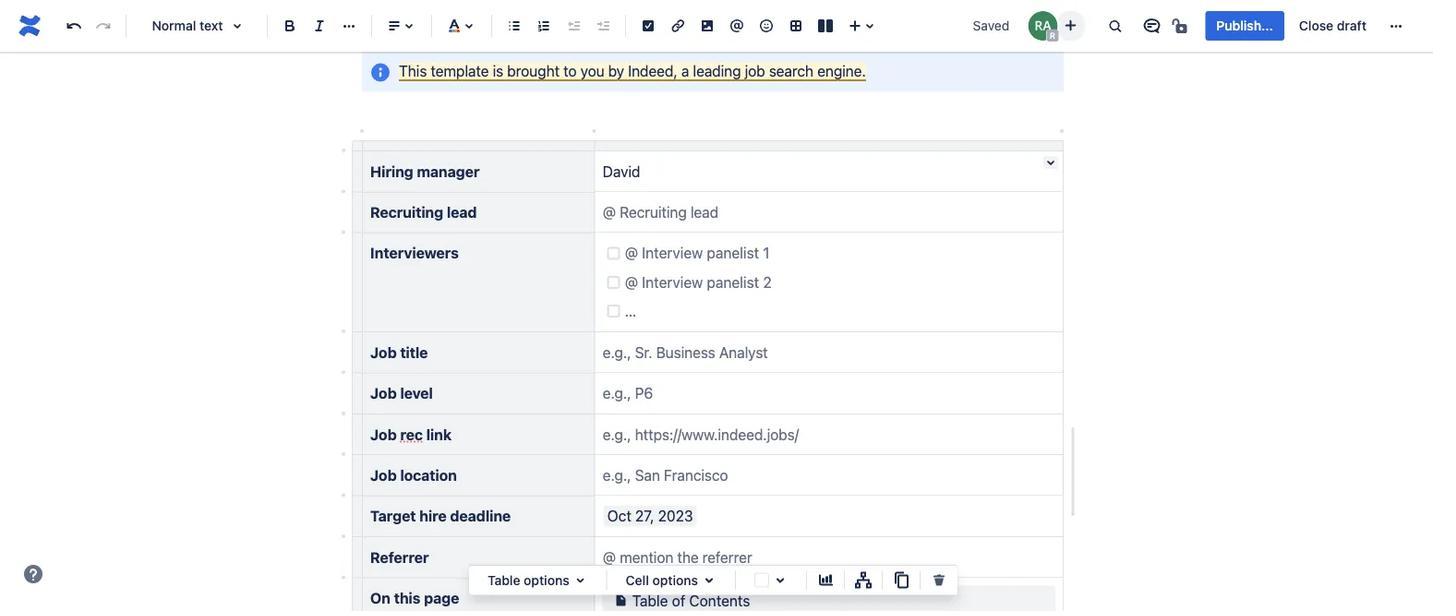 Task type: locate. For each thing, give the bounding box(es) containing it.
1 vertical spatial table
[[632, 592, 668, 610]]

table
[[488, 573, 520, 588], [632, 592, 668, 610]]

4 job from the top
[[370, 467, 397, 484]]

remove image
[[928, 569, 950, 592]]

this
[[399, 62, 427, 79]]

close draft
[[1299, 18, 1367, 33]]

contents
[[689, 592, 750, 610]]

recruiting lead
[[370, 203, 477, 221]]

3 job from the top
[[370, 426, 397, 443]]

text
[[200, 18, 223, 33]]

2 job from the top
[[370, 385, 397, 402]]

cell background image
[[769, 569, 791, 592]]

editable content region
[[332, 0, 1093, 611]]

0 vertical spatial table
[[488, 573, 520, 588]]

options inside popup button
[[524, 573, 569, 588]]

job
[[370, 344, 397, 361], [370, 385, 397, 402], [370, 426, 397, 443], [370, 467, 397, 484]]

recruiting
[[370, 203, 443, 221]]

cell options
[[626, 573, 698, 588]]

copy image
[[890, 569, 912, 592]]

expand dropdown menu image
[[569, 569, 592, 592]]

options up of
[[652, 573, 698, 588]]

options left the cell
[[524, 573, 569, 588]]

is
[[493, 62, 504, 79]]

1 job from the top
[[370, 344, 397, 361]]

cell options button
[[615, 569, 728, 592]]

of
[[672, 592, 686, 610]]

you
[[581, 62, 605, 79]]

this
[[394, 590, 421, 607]]

redo ⌘⇧z image
[[92, 15, 115, 37]]

job left rec
[[370, 426, 397, 443]]

manager
[[417, 162, 480, 180]]

indent tab image
[[592, 15, 614, 37]]

title
[[400, 344, 428, 361]]

david
[[603, 162, 640, 180]]

a
[[681, 62, 689, 79]]

table inside main content area, start typing to enter text. text box
[[632, 592, 668, 610]]

job for job title
[[370, 344, 397, 361]]

leading
[[693, 62, 741, 79]]

oct
[[607, 508, 632, 525]]

job left level at left bottom
[[370, 385, 397, 402]]

draft
[[1337, 18, 1367, 33]]

Main content area, start typing to enter text. text field
[[351, 50, 1077, 611]]

job up target
[[370, 467, 397, 484]]

close draft button
[[1288, 11, 1378, 41]]

align left image
[[383, 15, 405, 37]]

2 options from the left
[[652, 573, 698, 588]]

options
[[524, 573, 569, 588], [652, 573, 698, 588]]

template
[[431, 62, 489, 79]]

job for job level
[[370, 385, 397, 402]]

expand dropdown menu image
[[698, 569, 720, 592]]

italic ⌘i image
[[308, 15, 331, 37]]

27,
[[635, 508, 654, 525]]

0 horizontal spatial options
[[524, 573, 569, 588]]

ruby anderson image
[[1028, 11, 1058, 41]]

table down deadline
[[488, 573, 520, 588]]

1 horizontal spatial options
[[652, 573, 698, 588]]

close
[[1299, 18, 1334, 33]]

table options button
[[477, 569, 599, 592]]

job location
[[370, 467, 457, 484]]

rec
[[400, 426, 423, 443]]

table inside table options popup button
[[488, 573, 520, 588]]

hiring
[[370, 162, 413, 180]]

confluence image
[[15, 11, 44, 41], [15, 11, 44, 41]]

emoji image
[[755, 15, 778, 37]]

1 horizontal spatial table
[[632, 592, 668, 610]]

1 options from the left
[[524, 573, 569, 588]]

to
[[563, 62, 577, 79]]

0 horizontal spatial table
[[488, 573, 520, 588]]

bullet list ⌘⇧8 image
[[503, 15, 526, 37]]

normal
[[152, 18, 196, 33]]

options inside popup button
[[652, 573, 698, 588]]

chart image
[[815, 569, 837, 592]]

target
[[370, 508, 416, 525]]

table down cell options
[[632, 592, 668, 610]]

outdent ⇧tab image
[[562, 15, 585, 37]]

table of contents
[[632, 592, 750, 610]]

find and replace image
[[1104, 15, 1126, 37]]

more formatting image
[[338, 15, 360, 37]]

job left title on the left bottom of page
[[370, 344, 397, 361]]

by
[[608, 62, 624, 79]]



Task type: describe. For each thing, give the bounding box(es) containing it.
saved
[[973, 18, 1010, 33]]

undo ⌘z image
[[63, 15, 85, 37]]

link
[[426, 426, 452, 443]]

job rec link
[[370, 426, 452, 443]]

this template is brought to you by indeed, a leading job search engine.
[[399, 62, 866, 79]]

numbered list ⌘⇧7 image
[[533, 15, 555, 37]]

interviewers
[[370, 244, 459, 262]]

invite to edit image
[[1060, 14, 1082, 36]]

action item image
[[637, 15, 659, 37]]

hiring manager
[[370, 162, 480, 180]]

location
[[400, 467, 457, 484]]

table image
[[785, 15, 807, 37]]

table of contents image
[[610, 590, 632, 611]]

publish... button
[[1206, 11, 1285, 41]]

deadline
[[450, 508, 511, 525]]

oct 27, 2023
[[607, 508, 693, 525]]

mention image
[[726, 15, 748, 37]]

lead
[[447, 203, 477, 221]]

table for table options
[[488, 573, 520, 588]]

2023
[[658, 508, 693, 525]]

publish...
[[1217, 18, 1273, 33]]

normal text button
[[134, 6, 260, 46]]

job title
[[370, 344, 428, 361]]

on this page
[[370, 590, 459, 607]]

comment icon image
[[1141, 15, 1163, 37]]

job for job location
[[370, 467, 397, 484]]

layouts image
[[815, 15, 837, 37]]

job
[[745, 62, 765, 79]]

brought
[[507, 62, 560, 79]]

help image
[[22, 563, 44, 586]]

add image, video, or file image
[[696, 15, 719, 37]]

hire
[[419, 508, 447, 525]]

table for table of contents
[[632, 592, 668, 610]]

search
[[769, 62, 814, 79]]

normal text
[[152, 18, 223, 33]]

options for table options
[[524, 573, 569, 588]]

job level
[[370, 385, 433, 402]]

table options
[[488, 573, 569, 588]]

manage connected data image
[[852, 569, 875, 592]]

link image
[[667, 15, 689, 37]]

page
[[424, 590, 459, 607]]

indeed,
[[628, 62, 678, 79]]

on
[[370, 590, 391, 607]]

no restrictions image
[[1171, 15, 1193, 37]]

target hire deadline
[[370, 508, 511, 525]]

job for job rec link
[[370, 426, 397, 443]]

level
[[400, 385, 433, 402]]

cell
[[626, 573, 649, 588]]

options for cell options
[[652, 573, 698, 588]]

panel info image
[[369, 61, 392, 83]]

more image
[[1385, 15, 1408, 37]]

engine.
[[817, 62, 866, 79]]

bold ⌘b image
[[279, 15, 301, 37]]

referrer
[[370, 549, 429, 566]]



Task type: vqa. For each thing, say whether or not it's contained in the screenshot.
hiring
yes



